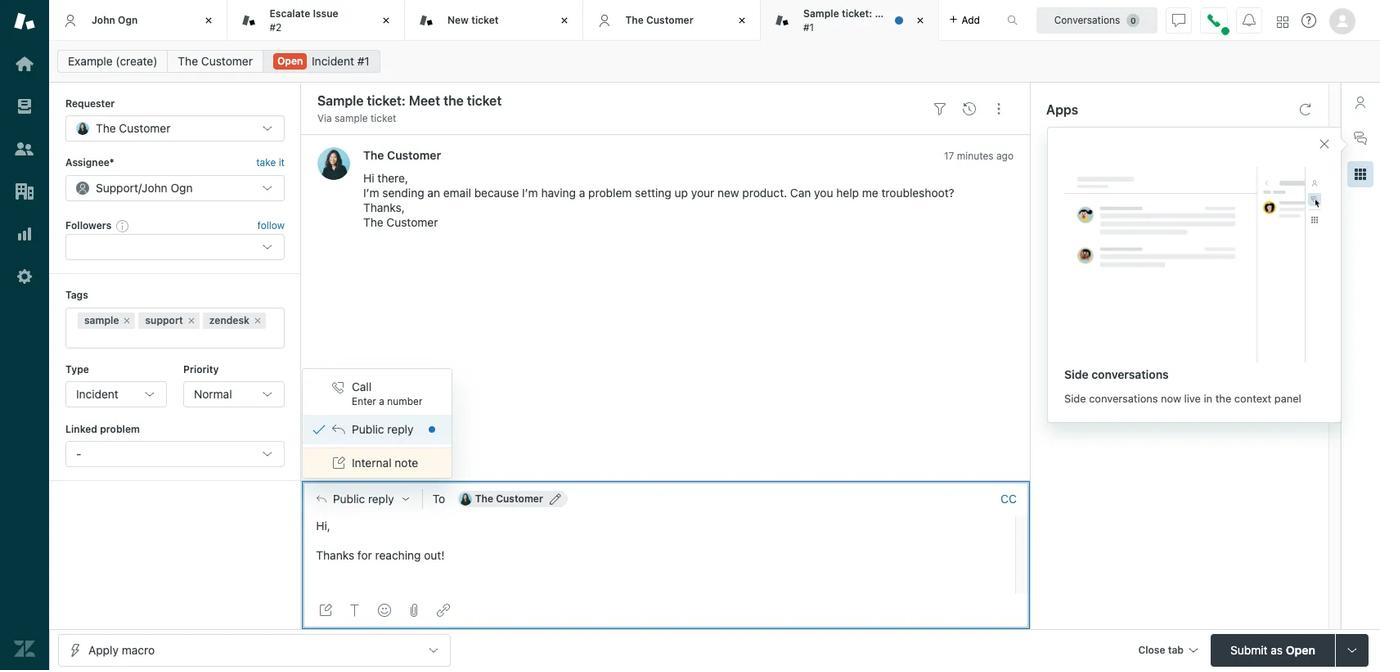 Task type: vqa. For each thing, say whether or not it's contained in the screenshot.
routing
no



Task type: locate. For each thing, give the bounding box(es) containing it.
0 horizontal spatial close image
[[200, 12, 216, 29]]

your
[[691, 186, 714, 200], [1270, 342, 1291, 354]]

1 horizontal spatial tab
[[761, 0, 947, 41]]

close image
[[200, 12, 216, 29], [556, 12, 572, 29], [734, 12, 750, 29]]

reply down internal note menu item
[[368, 492, 394, 505]]

format text image
[[349, 604, 362, 617]]

public
[[352, 422, 384, 436], [333, 492, 365, 505]]

support
[[145, 314, 183, 326]]

i'm left the "having"
[[522, 186, 538, 200]]

ticket:
[[842, 7, 872, 20]]

ticket
[[920, 7, 947, 20], [471, 14, 499, 26], [371, 112, 396, 124]]

1 vertical spatial sample
[[84, 314, 119, 326]]

open down #2 at left top
[[277, 55, 303, 67]]

call
[[352, 379, 372, 393]]

1 vertical spatial public reply
[[333, 492, 394, 505]]

1 horizontal spatial remove image
[[186, 315, 196, 325]]

the customer link inside secondary element
[[167, 50, 263, 73]]

customer inside tab
[[646, 14, 693, 26]]

0 vertical spatial public
[[352, 422, 384, 436]]

troubleshoot?
[[881, 186, 954, 200]]

#1
[[803, 21, 814, 33], [357, 54, 370, 68]]

0 horizontal spatial the
[[902, 7, 917, 20]]

1 vertical spatial conversations
[[1089, 391, 1158, 405]]

the customer right (create) on the left of the page
[[178, 54, 253, 68]]

1 vertical spatial ogn
[[171, 181, 193, 195]]

reply
[[387, 422, 414, 436], [368, 492, 394, 505]]

1 vertical spatial #1
[[357, 54, 370, 68]]

ogn inside john ogn "tab"
[[118, 14, 138, 26]]

cc button
[[1001, 491, 1017, 506]]

incident for incident #1
[[312, 54, 354, 68]]

reply inside dropdown button
[[368, 492, 394, 505]]

tabs tab list
[[49, 0, 990, 41]]

requester element
[[65, 116, 285, 142]]

location
[[1253, 323, 1296, 337]]

1 horizontal spatial open
[[1286, 643, 1315, 657]]

the customer tab
[[583, 0, 761, 41]]

tab
[[227, 0, 405, 41], [761, 0, 947, 41]]

email
[[443, 186, 471, 200]]

1 vertical spatial incident
[[76, 387, 119, 401]]

the customer inside secondary element
[[178, 54, 253, 68]]

2 horizontal spatial ticket
[[920, 7, 947, 20]]

the customer link
[[167, 50, 263, 73], [363, 148, 441, 162]]

open
[[277, 55, 303, 67], [1286, 643, 1315, 657]]

your inside there are no apps visible from this location browse apps and integrations to streamline your workflow
[[1270, 342, 1291, 354]]

1 tab from the left
[[227, 0, 405, 41]]

0 vertical spatial #1
[[803, 21, 814, 33]]

i'm down the hi
[[363, 186, 379, 200]]

close image inside new ticket tab
[[556, 12, 572, 29]]

tab
[[1168, 643, 1184, 656]]

note
[[395, 455, 418, 469]]

remove image right support
[[186, 315, 196, 325]]

sample
[[335, 112, 368, 124], [84, 314, 119, 326]]

sample down tags
[[84, 314, 119, 326]]

public inside public reply dropdown button
[[333, 492, 365, 505]]

customer context image
[[1354, 96, 1367, 109]]

linked
[[65, 423, 97, 435]]

the right meet
[[902, 7, 917, 20]]

it
[[279, 157, 285, 169]]

organizations image
[[14, 181, 35, 202]]

1 horizontal spatial #1
[[803, 21, 814, 33]]

incident inside popup button
[[76, 387, 119, 401]]

apps
[[1046, 102, 1078, 117]]

public reply down enter
[[352, 422, 414, 436]]

conversations for side conversations
[[1092, 367, 1169, 381]]

2 i'm from the left
[[522, 186, 538, 200]]

1 horizontal spatial the customer link
[[363, 148, 441, 162]]

ticket left 'add'
[[920, 7, 947, 20]]

1 vertical spatial open
[[1286, 643, 1315, 657]]

3 close image from the left
[[734, 12, 750, 29]]

get help image
[[1302, 13, 1316, 28]]

1 vertical spatial john
[[142, 181, 167, 195]]

1 horizontal spatial problem
[[588, 186, 632, 200]]

explore zendesk marketplace button
[[1101, 385, 1258, 411]]

draft mode image
[[319, 604, 332, 617]]

ticket right via
[[371, 112, 396, 124]]

displays possible ticket submission types image
[[1346, 643, 1359, 657]]

zendesk support image
[[14, 11, 35, 32]]

workflow
[[1159, 355, 1200, 367]]

2 horizontal spatial close image
[[734, 12, 750, 29]]

customer inside 'requester' element
[[119, 121, 171, 135]]

incident for incident
[[76, 387, 119, 401]]

/
[[138, 181, 142, 195]]

2 remove image from the left
[[186, 315, 196, 325]]

1 vertical spatial problem
[[100, 423, 140, 435]]

close image
[[378, 12, 394, 29], [912, 12, 928, 29]]

public inside public reply menu item
[[352, 422, 384, 436]]

0 horizontal spatial the customer link
[[167, 50, 263, 73]]

side for side conversations now live in the context panel
[[1064, 391, 1086, 405]]

public up the hi,
[[333, 492, 365, 505]]

1 i'm from the left
[[363, 186, 379, 200]]

1 horizontal spatial apps
[[1134, 323, 1161, 337]]

a right the "having"
[[579, 186, 585, 200]]

1 vertical spatial apps
[[1104, 342, 1127, 354]]

there
[[1063, 323, 1094, 337]]

get started image
[[14, 53, 35, 74]]

your inside hi there, i'm sending an email because i'm having a problem setting up your new product. can you help me troubleshoot? thanks, the customer
[[691, 186, 714, 200]]

the customer up secondary element
[[625, 14, 693, 26]]

0 horizontal spatial ticket
[[371, 112, 396, 124]]

customer inside secondary element
[[201, 54, 253, 68]]

followers element
[[65, 234, 285, 260]]

because
[[474, 186, 519, 200]]

1 horizontal spatial your
[[1270, 342, 1291, 354]]

1 close image from the left
[[200, 12, 216, 29]]

#1 down sample
[[803, 21, 814, 33]]

0 horizontal spatial john
[[92, 14, 115, 26]]

close image inside john ogn "tab"
[[200, 12, 216, 29]]

submit as open
[[1230, 643, 1315, 657]]

sample right via
[[335, 112, 368, 124]]

a right enter
[[379, 395, 384, 407]]

problem inside hi there, i'm sending an email because i'm having a problem setting up your new product. can you help me troubleshoot? thanks, the customer
[[588, 186, 632, 200]]

the customer
[[625, 14, 693, 26], [178, 54, 253, 68], [96, 121, 171, 135], [363, 148, 441, 162], [475, 492, 543, 504]]

0 vertical spatial problem
[[588, 186, 632, 200]]

public reply
[[352, 422, 414, 436], [333, 492, 394, 505]]

conversations down side conversations
[[1089, 391, 1158, 405]]

normal
[[194, 387, 232, 401]]

1 horizontal spatial john
[[142, 181, 167, 195]]

0 vertical spatial conversations
[[1092, 367, 1169, 381]]

0 vertical spatial a
[[579, 186, 585, 200]]

john up example (create)
[[92, 14, 115, 26]]

via
[[317, 112, 332, 124]]

john right support
[[142, 181, 167, 195]]

conversations up explore
[[1092, 367, 1169, 381]]

1 vertical spatial side
[[1064, 391, 1086, 405]]

cc
[[1001, 491, 1017, 505]]

customer
[[646, 14, 693, 26], [201, 54, 253, 68], [119, 121, 171, 135], [387, 148, 441, 162], [386, 215, 438, 229], [496, 492, 543, 504]]

#1 inside secondary element
[[357, 54, 370, 68]]

1 side from the top
[[1064, 367, 1089, 381]]

tab containing escalate issue
[[227, 0, 405, 41]]

1 vertical spatial your
[[1270, 342, 1291, 354]]

close image right issue
[[378, 12, 394, 29]]

public reply down internal
[[333, 492, 394, 505]]

zendesk image
[[14, 638, 35, 659]]

reply inside menu item
[[387, 422, 414, 436]]

ogn
[[118, 14, 138, 26], [171, 181, 193, 195]]

0 vertical spatial reply
[[387, 422, 414, 436]]

1 horizontal spatial close image
[[912, 12, 928, 29]]

close image inside the customer tab
[[734, 12, 750, 29]]

1 vertical spatial the customer link
[[363, 148, 441, 162]]

open right as at the bottom of the page
[[1286, 643, 1315, 657]]

the customer link up the there,
[[363, 148, 441, 162]]

1 horizontal spatial incident
[[312, 54, 354, 68]]

your down location
[[1270, 342, 1291, 354]]

apps down no at right
[[1104, 342, 1127, 354]]

follow button
[[257, 218, 285, 233]]

0 vertical spatial incident
[[312, 54, 354, 68]]

0 vertical spatial public reply
[[352, 422, 414, 436]]

0 vertical spatial apps
[[1134, 323, 1161, 337]]

assignee* element
[[65, 175, 285, 201]]

1 horizontal spatial close image
[[556, 12, 572, 29]]

0 vertical spatial ogn
[[118, 14, 138, 26]]

0 horizontal spatial your
[[691, 186, 714, 200]]

1 remove image from the left
[[122, 315, 132, 325]]

incident button
[[65, 381, 167, 407]]

0 vertical spatial the customer link
[[167, 50, 263, 73]]

conversations for side conversations now live in the context panel
[[1089, 391, 1158, 405]]

reporting image
[[14, 223, 35, 245]]

0 horizontal spatial remove image
[[122, 315, 132, 325]]

reply down the number
[[387, 422, 414, 436]]

incident down type
[[76, 387, 119, 401]]

john inside assignee* "element"
[[142, 181, 167, 195]]

close image right meet
[[912, 12, 928, 29]]

views image
[[14, 96, 35, 117]]

linked problem
[[65, 423, 140, 435]]

notifications image
[[1243, 13, 1256, 27]]

0 vertical spatial the
[[902, 7, 917, 20]]

normal button
[[183, 381, 285, 407]]

remove image left support
[[122, 315, 132, 325]]

side conversations now live in the context panel
[[1064, 391, 1301, 405]]

0 horizontal spatial tab
[[227, 0, 405, 41]]

#1 inside sample ticket: meet the ticket #1
[[803, 21, 814, 33]]

side down side conversations
[[1064, 391, 1086, 405]]

remove image
[[122, 315, 132, 325], [186, 315, 196, 325]]

panel
[[1274, 391, 1301, 405]]

apps image
[[1354, 168, 1367, 181]]

0 vertical spatial john
[[92, 14, 115, 26]]

close image for the customer
[[734, 12, 750, 29]]

ogn right /
[[171, 181, 193, 195]]

the customer down "requester"
[[96, 121, 171, 135]]

2 close image from the left
[[556, 12, 572, 29]]

ticket right new at the left top of the page
[[471, 14, 499, 26]]

0 horizontal spatial a
[[379, 395, 384, 407]]

apps
[[1134, 323, 1161, 337], [1104, 342, 1127, 354]]

0 horizontal spatial sample
[[84, 314, 119, 326]]

your right up
[[691, 186, 714, 200]]

1 horizontal spatial a
[[579, 186, 585, 200]]

0 horizontal spatial i'm
[[363, 186, 379, 200]]

support / john ogn
[[96, 181, 193, 195]]

call menu item
[[303, 372, 452, 414]]

new
[[448, 14, 469, 26]]

ago
[[996, 150, 1014, 162]]

1 horizontal spatial the
[[1215, 391, 1232, 405]]

0 horizontal spatial problem
[[100, 423, 140, 435]]

public down enter
[[352, 422, 384, 436]]

context
[[1234, 391, 1272, 405]]

0 vertical spatial open
[[277, 55, 303, 67]]

1 vertical spatial the
[[1215, 391, 1232, 405]]

are
[[1097, 323, 1115, 337]]

marketplace
[[1191, 391, 1248, 403]]

1 vertical spatial a
[[379, 395, 384, 407]]

a inside hi there, i'm sending an email because i'm having a problem setting up your new product. can you help me troubleshoot? thanks, the customer
[[579, 186, 585, 200]]

close image for new ticket
[[556, 12, 572, 29]]

Public reply composer text field
[[309, 516, 1010, 592]]

take it button
[[256, 155, 285, 172]]

2 side from the top
[[1064, 391, 1086, 405]]

0 horizontal spatial #1
[[357, 54, 370, 68]]

side down browse
[[1064, 367, 1089, 381]]

1 horizontal spatial sample
[[335, 112, 368, 124]]

the customer link up 'requester' element
[[167, 50, 263, 73]]

0 horizontal spatial open
[[277, 55, 303, 67]]

0 horizontal spatial ogn
[[118, 14, 138, 26]]

new ticket
[[448, 14, 499, 26]]

ticket inside sample ticket: meet the ticket #1
[[920, 7, 947, 20]]

0 vertical spatial side
[[1064, 367, 1089, 381]]

problem left setting
[[588, 186, 632, 200]]

apps up 'and'
[[1134, 323, 1161, 337]]

add link (cmd k) image
[[437, 604, 450, 617]]

incident down issue
[[312, 54, 354, 68]]

incident
[[312, 54, 354, 68], [76, 387, 119, 401]]

0 vertical spatial your
[[691, 186, 714, 200]]

main element
[[0, 0, 49, 670]]

0 horizontal spatial apps
[[1104, 342, 1127, 354]]

Subject field
[[314, 91, 922, 110]]

remove image for sample
[[122, 315, 132, 325]]

1 horizontal spatial ogn
[[171, 181, 193, 195]]

problem down incident popup button
[[100, 423, 140, 435]]

me
[[862, 186, 878, 200]]

2 tab from the left
[[761, 0, 947, 41]]

1 vertical spatial public
[[333, 492, 365, 505]]

new
[[718, 186, 739, 200]]

incident inside secondary element
[[312, 54, 354, 68]]

0 vertical spatial sample
[[335, 112, 368, 124]]

1 horizontal spatial i'm
[[522, 186, 538, 200]]

internal
[[352, 455, 392, 469]]

the inside sample ticket: meet the ticket #1
[[902, 7, 917, 20]]

17
[[944, 150, 954, 162]]

ogn up (create) on the left of the page
[[118, 14, 138, 26]]

#1 up via sample ticket
[[357, 54, 370, 68]]

0 horizontal spatial close image
[[378, 12, 394, 29]]

the right in
[[1215, 391, 1232, 405]]

0 horizontal spatial incident
[[76, 387, 119, 401]]

1 vertical spatial reply
[[368, 492, 394, 505]]

now
[[1161, 391, 1181, 405]]

linked problem element
[[65, 441, 285, 467]]



Task type: describe. For each thing, give the bounding box(es) containing it.
the inside 'requester' element
[[96, 121, 116, 135]]

(create)
[[116, 54, 157, 68]]

conversations button
[[1037, 7, 1158, 33]]

john ogn
[[92, 14, 138, 26]]

setting
[[635, 186, 672, 200]]

tags
[[65, 289, 88, 301]]

add attachment image
[[407, 604, 420, 617]]

sample
[[803, 7, 839, 20]]

2 close image from the left
[[912, 12, 928, 29]]

edit user image
[[550, 493, 561, 504]]

to
[[433, 491, 445, 505]]

reaching
[[375, 548, 421, 562]]

followers
[[65, 219, 111, 231]]

and
[[1130, 342, 1147, 354]]

as
[[1271, 643, 1283, 657]]

out!
[[424, 548, 445, 562]]

the customer right customer@example.com "icon" on the left bottom of the page
[[475, 492, 543, 504]]

john inside "tab"
[[92, 14, 115, 26]]

having
[[541, 186, 576, 200]]

macro
[[122, 643, 155, 657]]

hi
[[363, 171, 374, 185]]

hide composer image
[[659, 474, 672, 487]]

apply macro
[[88, 643, 155, 657]]

internal note
[[352, 455, 418, 469]]

there are no apps visible from this location browse apps and integrations to streamline your workflow
[[1063, 323, 1296, 367]]

escalate
[[270, 7, 310, 20]]

close
[[1138, 643, 1165, 656]]

the customer inside the customer tab
[[625, 14, 693, 26]]

zendesk
[[209, 314, 250, 326]]

call enter a number
[[352, 379, 423, 407]]

open inside secondary element
[[277, 55, 303, 67]]

an
[[427, 186, 440, 200]]

tab containing sample ticket: meet the ticket
[[761, 0, 947, 41]]

requester
[[65, 97, 115, 110]]

sample ticket: meet the ticket #1
[[803, 7, 947, 33]]

browse
[[1068, 342, 1102, 354]]

assignee*
[[65, 157, 114, 169]]

customer inside hi there, i'm sending an email because i'm having a problem setting up your new product. can you help me troubleshoot? thanks, the customer
[[386, 215, 438, 229]]

minutes
[[957, 150, 994, 162]]

the inside secondary element
[[178, 54, 198, 68]]

apply
[[88, 643, 119, 657]]

example (create)
[[68, 54, 157, 68]]

conversations
[[1054, 13, 1120, 26]]

there,
[[377, 171, 408, 185]]

this
[[1230, 323, 1250, 337]]

avatar image
[[317, 148, 350, 180]]

example
[[68, 54, 113, 68]]

customers image
[[14, 138, 35, 160]]

new ticket tab
[[405, 0, 583, 41]]

priority
[[183, 363, 219, 375]]

customer@example.com image
[[459, 492, 472, 505]]

explore zendesk marketplace
[[1111, 391, 1248, 403]]

john ogn tab
[[49, 0, 227, 41]]

you
[[814, 186, 833, 200]]

add button
[[939, 0, 990, 40]]

thanks,
[[363, 201, 405, 215]]

17 minutes ago text field
[[944, 150, 1014, 162]]

secondary element
[[49, 45, 1380, 78]]

side conversations
[[1064, 367, 1169, 381]]

the inside hi there, i'm sending an email because i'm having a problem setting up your new product. can you help me troubleshoot? thanks, the customer
[[363, 215, 383, 229]]

sending
[[382, 186, 424, 200]]

public reply menu item
[[303, 414, 452, 444]]

escalate issue #2
[[270, 7, 338, 33]]

remove image for support
[[186, 315, 196, 325]]

from
[[1201, 323, 1227, 337]]

enter
[[352, 395, 376, 407]]

1 close image from the left
[[378, 12, 394, 29]]

take
[[256, 157, 276, 169]]

side for side conversations
[[1064, 367, 1089, 381]]

integrations
[[1150, 342, 1205, 354]]

remove image
[[253, 315, 263, 325]]

the customer inside 'requester' element
[[96, 121, 171, 135]]

explore
[[1111, 391, 1145, 403]]

button displays agent's chat status as invisible. image
[[1172, 13, 1185, 27]]

issue
[[313, 7, 338, 20]]

in
[[1204, 391, 1213, 405]]

no
[[1118, 323, 1131, 337]]

public reply inside menu item
[[352, 422, 414, 436]]

take it
[[256, 157, 285, 169]]

public reply inside dropdown button
[[333, 492, 394, 505]]

to
[[1207, 342, 1217, 354]]

live
[[1184, 391, 1201, 405]]

info on adding followers image
[[116, 219, 129, 232]]

add
[[962, 13, 980, 26]]

zendesk products image
[[1277, 16, 1289, 27]]

help
[[836, 186, 859, 200]]

17 minutes ago
[[944, 150, 1014, 162]]

support
[[96, 181, 138, 195]]

close tab
[[1138, 643, 1184, 656]]

hi,
[[316, 518, 334, 532]]

close image for john ogn
[[200, 12, 216, 29]]

thanks
[[316, 548, 354, 562]]

the customer up the there,
[[363, 148, 441, 162]]

zendesk
[[1148, 391, 1188, 403]]

filter image
[[933, 102, 947, 115]]

streamline
[[1220, 342, 1268, 354]]

via sample ticket
[[317, 112, 396, 124]]

thanks for reaching out!
[[316, 548, 445, 562]]

admin image
[[14, 266, 35, 287]]

events image
[[963, 102, 976, 115]]

meet
[[875, 7, 899, 20]]

ogn inside assignee* "element"
[[171, 181, 193, 195]]

internal note menu item
[[303, 448, 452, 477]]

type
[[65, 363, 89, 375]]

example (create) button
[[57, 50, 168, 73]]

visible
[[1164, 323, 1198, 337]]

insert emojis image
[[378, 604, 391, 617]]

the inside tab
[[625, 14, 644, 26]]

1 horizontal spatial ticket
[[471, 14, 499, 26]]

up
[[675, 186, 688, 200]]

product.
[[742, 186, 787, 200]]

public reply button
[[302, 482, 422, 516]]

hi there, i'm sending an email because i'm having a problem setting up your new product. can you help me troubleshoot? thanks, the customer
[[363, 171, 954, 229]]

#2
[[270, 21, 282, 33]]

can
[[790, 186, 811, 200]]

a inside call enter a number
[[379, 395, 384, 407]]

ticket actions image
[[992, 102, 1005, 115]]



